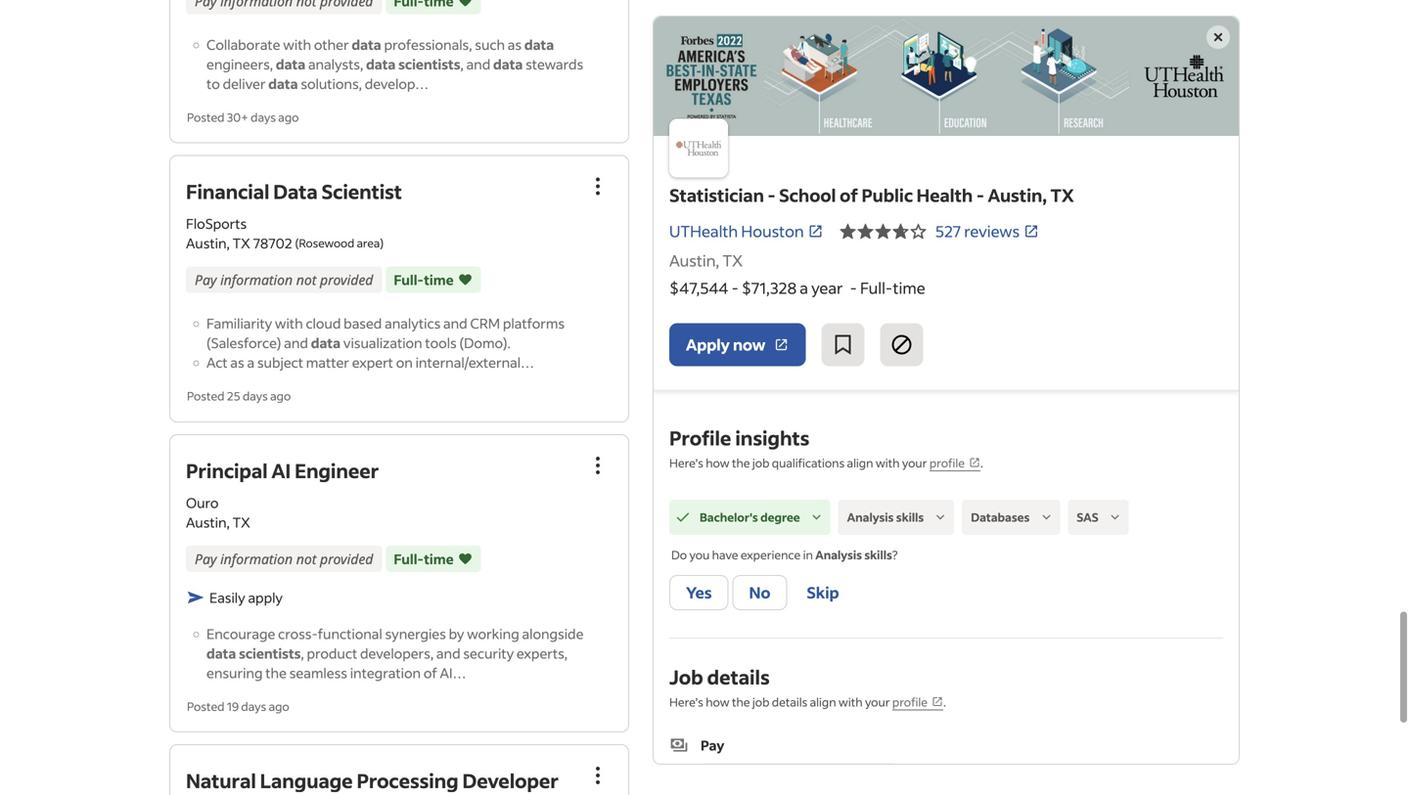 Task type: vqa. For each thing, say whether or not it's contained in the screenshot.
'Monday To Friday'
no



Task type: locate. For each thing, give the bounding box(es) containing it.
1 vertical spatial skills
[[865, 548, 892, 563]]

and
[[466, 55, 491, 73], [443, 315, 468, 332], [284, 334, 308, 352], [436, 645, 461, 662]]

not for engineer
[[296, 550, 317, 569]]

analysis up ? on the right of the page
[[847, 510, 894, 525]]

1 vertical spatial align
[[810, 695, 836, 710]]

1 horizontal spatial matching qualification image
[[808, 509, 826, 527]]

1 vertical spatial ,
[[301, 645, 304, 662]]

deliver
[[223, 75, 266, 93]]

principal
[[186, 458, 268, 483]]

1 vertical spatial provided
[[320, 550, 373, 569]]

,
[[460, 55, 464, 73], [301, 645, 304, 662]]

0 vertical spatial information
[[220, 271, 293, 289]]

no
[[749, 583, 771, 603]]

2 matches your preference image from the top
[[458, 549, 473, 569]]

now
[[733, 335, 766, 355]]

missing qualification image for databases
[[1038, 509, 1055, 527]]

your for job details
[[865, 695, 890, 710]]

missing qualification image inside analysis skills button
[[932, 509, 950, 527]]

data up stewards
[[524, 36, 554, 53]]

1 vertical spatial profile link
[[893, 695, 944, 711]]

1 not from the top
[[296, 271, 317, 289]]

act
[[207, 354, 228, 372]]

do you have experience in analysis skills ?
[[671, 548, 898, 563]]

time for principal ai engineer
[[424, 550, 454, 568]]

1 here's from the top
[[669, 456, 704, 471]]

1 vertical spatial the
[[266, 664, 287, 682]]

qualifications
[[772, 456, 845, 471]]

1 matches your preference image from the top
[[458, 270, 473, 290]]

0 vertical spatial pay information not provided
[[195, 271, 373, 289]]

posted
[[187, 110, 225, 125], [187, 389, 225, 404], [187, 699, 225, 714]]

1 full-time from the top
[[394, 271, 454, 289]]

posted for engineers,
[[187, 110, 225, 125]]

1 vertical spatial .
[[944, 695, 946, 710]]

0 vertical spatial your
[[902, 456, 927, 471]]

days right '19'
[[241, 699, 266, 714]]

1 horizontal spatial .
[[981, 456, 983, 471]]

1 vertical spatial details
[[772, 695, 808, 710]]

engineers,
[[207, 55, 273, 73]]

0 horizontal spatial skills
[[865, 548, 892, 563]]

provided
[[320, 271, 373, 289], [320, 550, 373, 569]]

as right such at the left top of the page
[[508, 36, 522, 53]]

databases
[[971, 510, 1030, 525]]

missing qualification image right "analysis skills"
[[932, 509, 950, 527]]

developer
[[462, 768, 559, 794]]

full-time up synergies
[[394, 550, 454, 568]]

job down job details
[[753, 695, 770, 710]]

0 vertical spatial days
[[251, 110, 276, 125]]

0 horizontal spatial your
[[865, 695, 890, 710]]

bachelor's
[[700, 510, 758, 525]]

provided down rosewood
[[320, 271, 373, 289]]

provided for scientist
[[320, 271, 373, 289]]

familiarity
[[207, 315, 272, 332]]

apply now button
[[669, 324, 806, 367]]

0 vertical spatial pay
[[195, 271, 217, 289]]

health
[[917, 184, 973, 207]]

2 not from the top
[[296, 550, 317, 569]]

pay for financial
[[195, 271, 217, 289]]

$47,544 - $71,328 a year - full-time
[[669, 278, 926, 298]]

matching qualification image up do
[[674, 509, 692, 527]]

2 missing qualification image from the left
[[1038, 509, 1055, 527]]

collaborate with other data professionals, such as data engineers, data analysts, data scientists , and data
[[207, 36, 554, 73]]

here's how the job details align with your
[[669, 695, 893, 710]]

the down job details
[[732, 695, 750, 710]]

missing qualification image
[[932, 509, 950, 527], [1038, 509, 1055, 527]]

2 how from the top
[[706, 695, 730, 710]]

posted left 25
[[187, 389, 225, 404]]

the inside , product developers, and security experts, ensuring the seamless integration of ai…
[[266, 664, 287, 682]]

statistician - school of public health - austin, tx
[[669, 184, 1074, 207]]

statistician
[[669, 184, 764, 207]]

here's down "job" at the left of page
[[669, 695, 704, 710]]

missing qualification image
[[1107, 509, 1124, 527]]

1 information from the top
[[220, 271, 293, 289]]

data visualization tools (domo).
[[311, 334, 511, 352]]

, down cross-
[[301, 645, 304, 662]]

1 how from the top
[[706, 456, 730, 471]]

ago right 30+
[[278, 110, 299, 125]]

$71,328
[[742, 278, 797, 298]]

missing qualification image for analysis skills
[[932, 509, 950, 527]]

scientists down professionals,
[[398, 55, 460, 73]]

1 vertical spatial here's
[[669, 695, 704, 710]]

2 here's from the top
[[669, 695, 704, 710]]

, product developers, and security experts, ensuring the seamless integration of ai…
[[207, 645, 568, 682]]

- left $71,328
[[732, 278, 739, 298]]

0 vertical spatial provided
[[320, 271, 373, 289]]

information
[[220, 271, 293, 289], [220, 550, 293, 569]]

uthealth houston logo image
[[654, 17, 1239, 136], [669, 119, 728, 177]]

data right deliver
[[268, 75, 298, 93]]

not down "("
[[296, 271, 317, 289]]

stewards to deliver
[[207, 55, 583, 93]]

1 vertical spatial pay
[[195, 550, 217, 569]]

0 vertical spatial matches your preference image
[[458, 270, 473, 290]]

ensuring
[[207, 664, 263, 682]]

0 horizontal spatial .
[[944, 695, 946, 710]]

here's for profile
[[669, 456, 704, 471]]

1 vertical spatial full-time
[[394, 550, 454, 568]]

1 vertical spatial scientists
[[239, 645, 301, 662]]

skills up ? on the right of the page
[[896, 510, 924, 525]]

2 pay information not provided from the top
[[195, 550, 373, 569]]

information down 78702
[[220, 271, 293, 289]]

align for profile insights
[[847, 456, 873, 471]]

pay information not provided down 78702
[[195, 271, 373, 289]]

full- up analytics
[[394, 271, 424, 289]]

and up the ai…
[[436, 645, 461, 662]]

austin, down ouro
[[186, 514, 230, 531]]

here's down profile
[[669, 456, 704, 471]]

bachelor's degree
[[700, 510, 800, 525]]

alongside
[[522, 625, 584, 643]]

with
[[283, 36, 311, 53], [275, 315, 303, 332], [876, 456, 900, 471], [839, 695, 863, 710]]

pay
[[195, 271, 217, 289], [195, 550, 217, 569], [701, 737, 724, 755]]

time
[[424, 271, 454, 289], [893, 278, 926, 298], [424, 550, 454, 568]]

matches your preference image
[[458, 270, 473, 290], [458, 549, 473, 569]]

0 vertical spatial full-time
[[394, 271, 454, 289]]

0 vertical spatial analysis
[[847, 510, 894, 525]]

align
[[847, 456, 873, 471], [810, 695, 836, 710]]

your
[[902, 456, 927, 471], [865, 695, 890, 710]]

0 vertical spatial as
[[508, 36, 522, 53]]

, down professionals,
[[460, 55, 464, 73]]

scientists down cross-
[[239, 645, 301, 662]]

1 vertical spatial a
[[247, 354, 255, 372]]

missing qualification image left sas
[[1038, 509, 1055, 527]]

a left year
[[800, 278, 808, 298]]

tx inside flosports austin, tx 78702 ( rosewood area )
[[233, 235, 250, 252]]

2 vertical spatial days
[[241, 699, 266, 714]]

encourage cross-functional synergies by working alongside data scientists
[[207, 625, 584, 662]]

0 vertical spatial not
[[296, 271, 317, 289]]

1 horizontal spatial skills
[[896, 510, 924, 525]]

a down (salesforce)
[[247, 354, 255, 372]]

of left the ai…
[[424, 664, 437, 682]]

1 horizontal spatial your
[[902, 456, 927, 471]]

2 provided from the top
[[320, 550, 373, 569]]

financial data scientist
[[186, 179, 402, 204]]

posted left '19'
[[187, 699, 225, 714]]

0 horizontal spatial scientists
[[239, 645, 301, 662]]

full- up synergies
[[394, 550, 424, 568]]

0 vertical spatial how
[[706, 456, 730, 471]]

matches your preference image up crm
[[458, 270, 473, 290]]

here's
[[669, 456, 704, 471], [669, 695, 704, 710]]

as
[[508, 36, 522, 53], [230, 354, 244, 372]]

analysis right 'in'
[[816, 548, 862, 563]]

0 vertical spatial profile
[[930, 456, 965, 471]]

. for insights
[[981, 456, 983, 471]]

austin, up $47,544
[[669, 251, 720, 271]]

data
[[352, 36, 381, 53], [524, 36, 554, 53], [276, 55, 305, 73], [366, 55, 396, 73], [493, 55, 523, 73], [268, 75, 298, 93], [311, 334, 341, 352], [207, 645, 236, 662]]

days right 25
[[243, 389, 268, 404]]

0 vertical spatial profile link
[[930, 456, 981, 472]]

ago down subject
[[270, 389, 291, 404]]

1 vertical spatial of
[[424, 664, 437, 682]]

1 provided from the top
[[320, 271, 373, 289]]

austin, tx
[[669, 251, 743, 271]]

1 horizontal spatial a
[[800, 278, 808, 298]]

job down insights
[[753, 456, 770, 471]]

pay information not provided
[[195, 271, 373, 289], [195, 550, 373, 569]]

1 vertical spatial profile
[[893, 695, 928, 710]]

tx inside ouro austin, tx
[[233, 514, 250, 531]]

job for insights
[[753, 456, 770, 471]]

.
[[981, 456, 983, 471], [944, 695, 946, 710]]

analysis
[[847, 510, 894, 525], [816, 548, 862, 563]]

0 vertical spatial details
[[707, 665, 770, 690]]

0 vertical spatial ago
[[278, 110, 299, 125]]

0 horizontal spatial missing qualification image
[[932, 509, 950, 527]]

0 vertical spatial ,
[[460, 55, 464, 73]]

profile for profile insights
[[930, 456, 965, 471]]

provided up functional
[[320, 550, 373, 569]]

data
[[273, 179, 318, 204]]

missing qualification image inside databases button
[[1038, 509, 1055, 527]]

ai…
[[440, 664, 466, 682]]

1 horizontal spatial details
[[772, 695, 808, 710]]

as right act
[[230, 354, 244, 372]]

expert
[[352, 354, 393, 372]]

full-time for principal ai engineer
[[394, 550, 454, 568]]

skills inside button
[[896, 510, 924, 525]]

analysts,
[[308, 55, 363, 73]]

pay up easily
[[195, 550, 217, 569]]

time up not interested icon
[[893, 278, 926, 298]]

1 vertical spatial your
[[865, 695, 890, 710]]

ago for encourage cross-functional synergies by working alongside data scientists
[[269, 699, 289, 714]]

matching qualification image
[[674, 509, 692, 527], [808, 509, 826, 527]]

1 horizontal spatial scientists
[[398, 55, 460, 73]]

527 reviews link
[[935, 221, 1040, 241]]

of
[[840, 184, 858, 207], [424, 664, 437, 682]]

19
[[227, 699, 239, 714]]

pay information not provided up apply
[[195, 550, 373, 569]]

the down profile insights
[[732, 456, 750, 471]]

time up the by
[[424, 550, 454, 568]]

2 job from the top
[[753, 695, 770, 710]]

days right 30+
[[251, 110, 276, 125]]

matter
[[306, 354, 349, 372]]

easily apply
[[209, 589, 283, 607]]

1 vertical spatial information
[[220, 550, 293, 569]]

databases button
[[962, 500, 1060, 535]]

you
[[689, 548, 710, 563]]

0 horizontal spatial matching qualification image
[[674, 509, 692, 527]]

1 horizontal spatial of
[[840, 184, 858, 207]]

2 vertical spatial ago
[[269, 699, 289, 714]]

1 horizontal spatial missing qualification image
[[1038, 509, 1055, 527]]

matches your preference image up the by
[[458, 549, 473, 569]]

the right ensuring
[[266, 664, 287, 682]]

pay down job details
[[701, 737, 724, 755]]

0 horizontal spatial of
[[424, 664, 437, 682]]

2 vertical spatial the
[[732, 695, 750, 710]]

0 vertical spatial posted
[[187, 110, 225, 125]]

0 vertical spatial the
[[732, 456, 750, 471]]

ago
[[278, 110, 299, 125], [270, 389, 291, 404], [269, 699, 289, 714]]

, inside , product developers, and security experts, ensuring the seamless integration of ai…
[[301, 645, 304, 662]]

encourage
[[207, 625, 275, 643]]

information up apply
[[220, 550, 293, 569]]

data up ensuring
[[207, 645, 236, 662]]

1 pay information not provided from the top
[[195, 271, 373, 289]]

time up analytics
[[424, 271, 454, 289]]

3.8 out of 5 stars image
[[839, 220, 928, 243]]

0 vertical spatial skills
[[896, 510, 924, 525]]

0 horizontal spatial profile
[[893, 695, 928, 710]]

of left public
[[840, 184, 858, 207]]

0 vertical spatial scientists
[[398, 55, 460, 73]]

1 vertical spatial ago
[[270, 389, 291, 404]]

1 horizontal spatial as
[[508, 36, 522, 53]]

1 vertical spatial pay information not provided
[[195, 550, 373, 569]]

how
[[706, 456, 730, 471], [706, 695, 730, 710]]

ago right '19'
[[269, 699, 289, 714]]

0 vertical spatial of
[[840, 184, 858, 207]]

to
[[207, 75, 220, 93]]

1 missing qualification image from the left
[[932, 509, 950, 527]]

austin, down flosports
[[186, 235, 230, 252]]

posted left 30+
[[187, 110, 225, 125]]

and up subject
[[284, 334, 308, 352]]

matching qualification image right degree
[[808, 509, 826, 527]]

2 full-time from the top
[[394, 550, 454, 568]]

0 horizontal spatial as
[[230, 354, 244, 372]]

profile
[[930, 456, 965, 471], [893, 695, 928, 710]]

austin, inside flosports austin, tx 78702 ( rosewood area )
[[186, 235, 230, 252]]

public
[[862, 184, 913, 207]]

integration
[[350, 664, 421, 682]]

3 posted from the top
[[187, 699, 225, 714]]

and inside , product developers, and security experts, ensuring the seamless integration of ai…
[[436, 645, 461, 662]]

apply
[[686, 335, 730, 355]]

how down job details
[[706, 695, 730, 710]]

matches your preference image for scientist
[[458, 270, 473, 290]]

$47,544
[[669, 278, 729, 298]]

not up cross-
[[296, 550, 317, 569]]

how down profile
[[706, 456, 730, 471]]

information for principal
[[220, 550, 293, 569]]

0 vertical spatial .
[[981, 456, 983, 471]]

1 horizontal spatial align
[[847, 456, 873, 471]]

1 vertical spatial not
[[296, 550, 317, 569]]

skills down "analysis skills"
[[865, 548, 892, 563]]

0 vertical spatial align
[[847, 456, 873, 471]]

and down such at the left top of the page
[[466, 55, 491, 73]]

0 horizontal spatial a
[[247, 354, 255, 372]]

on
[[396, 354, 413, 372]]

natural language processing developer
[[186, 768, 559, 794]]

platforms
[[503, 315, 565, 332]]

time for financial data scientist
[[424, 271, 454, 289]]

yes
[[686, 583, 712, 603]]

functional
[[318, 625, 382, 643]]

1 vertical spatial matches your preference image
[[458, 549, 473, 569]]

cross-
[[278, 625, 318, 643]]

0 horizontal spatial align
[[810, 695, 836, 710]]

job actions for natural language processing developer is collapsed image
[[586, 764, 610, 788]]

with inside familiarity with cloud based analytics and crm platforms (salesforce) and
[[275, 315, 303, 332]]

1 posted from the top
[[187, 110, 225, 125]]

0 vertical spatial job
[[753, 456, 770, 471]]

posted for encourage cross-functional synergies by working alongside data scientists
[[187, 699, 225, 714]]

1 vertical spatial how
[[706, 695, 730, 710]]

-
[[768, 184, 776, 207], [977, 184, 984, 207], [732, 278, 739, 298], [850, 278, 857, 298]]

2 vertical spatial posted
[[187, 699, 225, 714]]

1 horizontal spatial ,
[[460, 55, 464, 73]]

1 horizontal spatial profile
[[930, 456, 965, 471]]

527 reviews
[[935, 221, 1020, 241]]

2 information from the top
[[220, 550, 293, 569]]

pay up familiarity
[[195, 271, 217, 289]]

1 vertical spatial job
[[753, 695, 770, 710]]

0 horizontal spatial ,
[[301, 645, 304, 662]]

1 job from the top
[[753, 456, 770, 471]]

1 vertical spatial posted
[[187, 389, 225, 404]]

tools
[[425, 334, 457, 352]]

0 vertical spatial here's
[[669, 456, 704, 471]]

information for financial
[[220, 271, 293, 289]]

full-
[[394, 271, 424, 289], [860, 278, 893, 298], [394, 550, 424, 568]]

with inside collaborate with other data professionals, such as data engineers, data analysts, data scientists , and data
[[283, 36, 311, 53]]

full-time up analytics
[[394, 271, 454, 289]]

processing
[[357, 768, 459, 794]]



Task type: describe. For each thing, give the bounding box(es) containing it.
based
[[344, 315, 382, 332]]

data up the develop…
[[366, 55, 396, 73]]

analytics
[[385, 315, 441, 332]]

profile
[[669, 425, 731, 451]]

ouro austin, tx
[[186, 494, 250, 531]]

as inside collaborate with other data professionals, such as data engineers, data analysts, data scientists , and data
[[508, 36, 522, 53]]

78702
[[253, 235, 292, 252]]

full- for principal ai engineer
[[394, 550, 424, 568]]

scientists inside collaborate with other data professionals, such as data engineers, data analysts, data scientists , and data
[[398, 55, 460, 73]]

develop…
[[365, 75, 429, 93]]

do
[[671, 548, 687, 563]]

flosports
[[186, 215, 247, 233]]

profile link for profile insights
[[930, 456, 981, 472]]

1 vertical spatial as
[[230, 354, 244, 372]]

posted 19 days ago
[[187, 699, 289, 714]]

principal ai engineer button
[[186, 458, 379, 483]]

uthealth houston link
[[669, 220, 824, 243]]

sas button
[[1068, 500, 1129, 535]]

profile link for job details
[[893, 695, 944, 711]]

engineer
[[295, 458, 379, 483]]

financial
[[186, 179, 269, 204]]

job details
[[669, 665, 770, 690]]

save this job image
[[831, 333, 855, 357]]

align for job details
[[810, 695, 836, 710]]

job actions for principal ai engineer is collapsed image
[[586, 454, 610, 477]]

?
[[892, 548, 898, 563]]

data solutions, develop…
[[268, 75, 429, 93]]

year
[[811, 278, 843, 298]]

the for profile
[[732, 456, 750, 471]]

2 matching qualification image from the left
[[808, 509, 826, 527]]

experts,
[[517, 645, 568, 662]]

0 horizontal spatial details
[[707, 665, 770, 690]]

2 vertical spatial pay
[[701, 737, 724, 755]]

professionals,
[[384, 36, 472, 53]]

analysis inside button
[[847, 510, 894, 525]]

by
[[449, 625, 464, 643]]

posted 25 days ago
[[187, 389, 291, 404]]

area
[[357, 236, 380, 251]]

financial data scientist button
[[186, 179, 402, 204]]

houston
[[741, 221, 804, 241]]

full-time for financial data scientist
[[394, 271, 454, 289]]

experience
[[741, 548, 801, 563]]

bachelor's degree button
[[669, 500, 831, 535]]

apply
[[248, 589, 283, 607]]

job
[[669, 665, 703, 690]]

austin, inside ouro austin, tx
[[186, 514, 230, 531]]

seamless
[[289, 664, 347, 682]]

cloud
[[306, 315, 341, 332]]

2 posted from the top
[[187, 389, 225, 404]]

such
[[475, 36, 505, 53]]

your for profile insights
[[902, 456, 927, 471]]

language
[[260, 768, 353, 794]]

data up matter
[[311, 334, 341, 352]]

)
[[380, 236, 384, 251]]

and inside collaborate with other data professionals, such as data engineers, data analysts, data scientists , and data
[[466, 55, 491, 73]]

(
[[295, 236, 299, 251]]

principal ai engineer
[[186, 458, 379, 483]]

easily
[[209, 589, 245, 607]]

no button
[[733, 576, 787, 611]]

0 vertical spatial a
[[800, 278, 808, 298]]

scientists inside 'encourage cross-functional synergies by working alongside data scientists'
[[239, 645, 301, 662]]

data right other
[[352, 36, 381, 53]]

- up 'houston'
[[768, 184, 776, 207]]

not interested image
[[890, 333, 914, 357]]

apply now
[[686, 335, 766, 355]]

pay information not provided for data
[[195, 271, 373, 289]]

have
[[712, 548, 738, 563]]

subject
[[257, 354, 303, 372]]

how for profile
[[706, 456, 730, 471]]

product
[[307, 645, 357, 662]]

matches your preference image for engineer
[[458, 549, 473, 569]]

matches your preference image
[[458, 0, 473, 11]]

days for encourage cross-functional synergies by working alongside data scientists
[[241, 699, 266, 714]]

provided for engineer
[[320, 550, 373, 569]]

act as a subject matter expert on internal/external…
[[207, 354, 534, 372]]

posted 30+ days ago
[[187, 110, 299, 125]]

and up the tools
[[443, 315, 468, 332]]

pay for principal
[[195, 550, 217, 569]]

visualization
[[343, 334, 422, 352]]

ouro
[[186, 494, 219, 512]]

job actions for financial data scientist is collapsed image
[[586, 175, 610, 198]]

data left "analysts,"
[[276, 55, 305, 73]]

of inside , product developers, and security experts, ensuring the seamless integration of ai…
[[424, 664, 437, 682]]

reviews
[[964, 221, 1020, 241]]

skip button
[[791, 576, 855, 611]]

ai
[[272, 458, 291, 483]]

here's for job
[[669, 695, 704, 710]]

1 vertical spatial days
[[243, 389, 268, 404]]

stewards
[[526, 55, 583, 73]]

, inside collaborate with other data professionals, such as data engineers, data analysts, data scientists , and data
[[460, 55, 464, 73]]

insights
[[735, 425, 810, 451]]

days for engineers,
[[251, 110, 276, 125]]

1 matching qualification image from the left
[[674, 509, 692, 527]]

ago for engineers,
[[278, 110, 299, 125]]

data down such at the left top of the page
[[493, 55, 523, 73]]

not for scientist
[[296, 271, 317, 289]]

sas
[[1077, 510, 1099, 525]]

flosports austin, tx 78702 ( rosewood area )
[[186, 215, 384, 252]]

(salesforce)
[[207, 334, 281, 352]]

close job details image
[[1207, 25, 1230, 49]]

job for details
[[753, 695, 770, 710]]

pay information not provided for ai
[[195, 550, 373, 569]]

full- right year
[[860, 278, 893, 298]]

. for details
[[944, 695, 946, 710]]

(domo).
[[460, 334, 511, 352]]

how for job
[[706, 695, 730, 710]]

here's how the job qualifications align with your
[[669, 456, 930, 471]]

uthealth
[[669, 221, 738, 241]]

austin, up reviews
[[988, 184, 1047, 207]]

25
[[227, 389, 240, 404]]

- right health
[[977, 184, 984, 207]]

uthealth houston
[[669, 221, 804, 241]]

1 vertical spatial analysis
[[816, 548, 862, 563]]

full- for financial data scientist
[[394, 271, 424, 289]]

synergies
[[385, 625, 446, 643]]

yes button
[[669, 576, 729, 611]]

- right year
[[850, 278, 857, 298]]

natural
[[186, 768, 256, 794]]

solutions,
[[301, 75, 362, 93]]

profile for job details
[[893, 695, 928, 710]]

rosewood
[[299, 236, 355, 251]]

profile insights
[[669, 425, 810, 451]]

collaborate
[[207, 36, 280, 53]]

data inside 'encourage cross-functional synergies by working alongside data scientists'
[[207, 645, 236, 662]]

other
[[314, 36, 349, 53]]

the for job
[[732, 695, 750, 710]]



